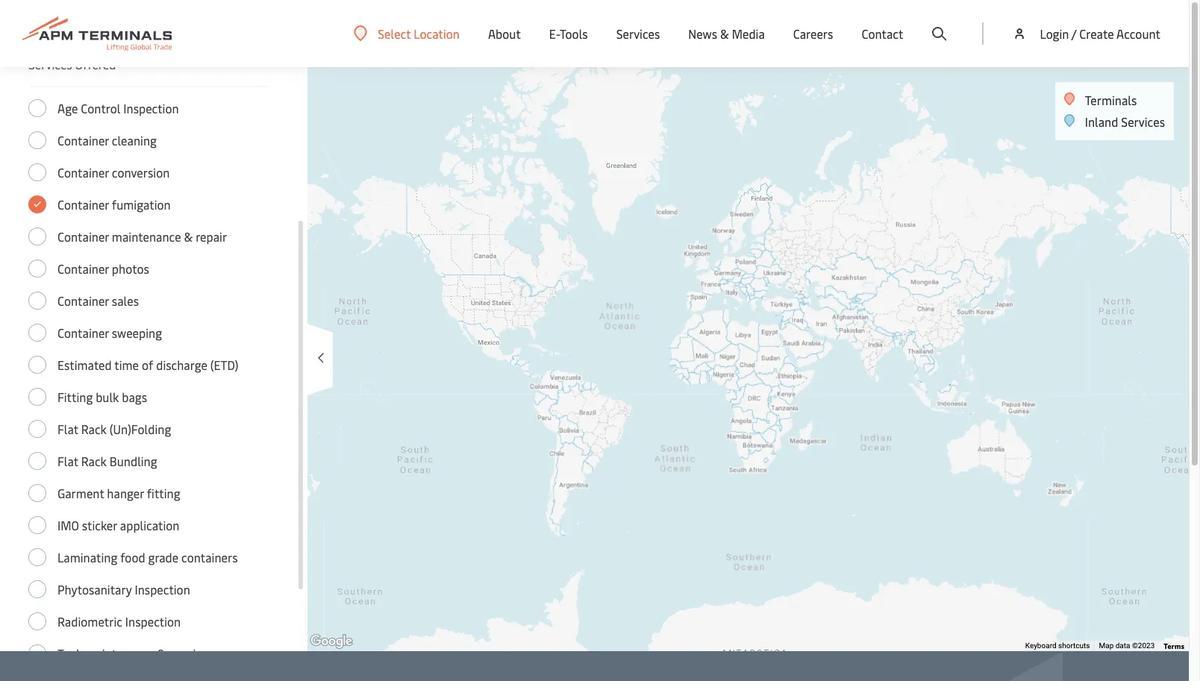 Task type: describe. For each thing, give the bounding box(es) containing it.
hanger
[[107, 485, 144, 502]]

rack for bundling
[[81, 453, 107, 469]]

news & media button
[[688, 0, 765, 67]]

container for container cleaning
[[57, 132, 109, 149]]

map region
[[132, 12, 1200, 681]]

laminating food grade containers
[[57, 549, 238, 566]]

discharge
[[156, 357, 207, 373]]

estimated time of discharge (etd)
[[57, 357, 239, 373]]

login / create account
[[1040, 25, 1161, 42]]

Container sales radio
[[28, 292, 46, 310]]

Age Control Inspection radio
[[28, 99, 46, 117]]

account
[[1117, 25, 1161, 42]]

rack for (un)folding
[[81, 421, 107, 437]]

terms link
[[1164, 641, 1184, 652]]

estimated
[[57, 357, 112, 373]]

Laminating food grade containers radio
[[28, 549, 46, 566]]

inland
[[1085, 113, 1118, 130]]

maintenance for container
[[112, 228, 181, 245]]

(un)folding
[[110, 421, 171, 437]]

flat for flat rack bundling
[[57, 453, 78, 469]]

terminals
[[1085, 92, 1137, 108]]

repair for tank maintenance & repair
[[169, 646, 201, 662]]

services offered
[[28, 56, 116, 72]]

services for services offered
[[28, 56, 72, 72]]

tools
[[560, 25, 588, 42]]

Flat Rack Bundling radio
[[28, 452, 46, 470]]

container for container sales
[[57, 293, 109, 309]]

flat for flat rack  (un)folding
[[57, 421, 78, 437]]

services button
[[616, 0, 660, 67]]

maintenance for tank
[[85, 646, 155, 662]]

keyboard shortcuts
[[1025, 642, 1090, 650]]

fitting
[[147, 485, 180, 502]]

data
[[1116, 642, 1130, 650]]

bundling
[[110, 453, 157, 469]]

Container fumigation radio
[[28, 196, 46, 213]]

careers
[[793, 25, 833, 42]]

select location button
[[354, 25, 460, 41]]

(etd)
[[210, 357, 239, 373]]

container photos
[[57, 260, 149, 277]]

& for tank maintenance & repair
[[157, 646, 166, 662]]

tank maintenance & repair
[[57, 646, 201, 662]]

Radiometric Inspection radio
[[28, 613, 46, 631]]

Container sweeping radio
[[28, 324, 46, 342]]

application
[[120, 517, 179, 534]]

container for container sweeping
[[57, 325, 109, 341]]

radiometric inspection
[[57, 614, 181, 630]]

sticker
[[82, 517, 117, 534]]

about
[[488, 25, 521, 42]]

cleaning
[[112, 132, 157, 149]]

of
[[142, 357, 153, 373]]

inland services
[[1085, 113, 1165, 130]]

imo sticker application
[[57, 517, 179, 534]]

Flat Rack  (Un)Folding radio
[[28, 420, 46, 438]]

careers button
[[793, 0, 833, 67]]

google image
[[307, 632, 356, 652]]

container for container conversion
[[57, 164, 109, 181]]

food
[[120, 549, 145, 566]]

Fitting bulk bags radio
[[28, 388, 46, 406]]

Estimated time of discharge (ETD) radio
[[28, 356, 46, 374]]

conversion
[[112, 164, 170, 181]]

garment
[[57, 485, 104, 502]]

laminating
[[57, 549, 117, 566]]

©2023
[[1132, 642, 1155, 650]]

login
[[1040, 25, 1069, 42]]

Container maintenance & repair radio
[[28, 228, 46, 246]]

container cleaning
[[57, 132, 157, 149]]

control
[[81, 100, 120, 116]]

tank
[[57, 646, 82, 662]]

container for container maintenance & repair
[[57, 228, 109, 245]]

fumigation
[[112, 196, 171, 213]]

create
[[1079, 25, 1114, 42]]

keyboard shortcuts button
[[1025, 641, 1090, 652]]



Task type: vqa. For each thing, say whether or not it's contained in the screenshot.
Mobile within the apm terminals mobile offers an improved option in the us gulf for reaching midwest markets as well as alabama and neighboring states.
no



Task type: locate. For each thing, give the bounding box(es) containing it.
bulk
[[96, 389, 119, 405]]

flat rack  (un)folding
[[57, 421, 171, 437]]

media
[[732, 25, 765, 42]]

Garment hanger fitting radio
[[28, 484, 46, 502]]

services down terminals
[[1121, 113, 1165, 130]]

shortcuts
[[1058, 642, 1090, 650]]

0 horizontal spatial services
[[28, 56, 72, 72]]

about button
[[488, 0, 521, 67]]

maintenance
[[112, 228, 181, 245], [85, 646, 155, 662]]

maintenance down fumigation
[[112, 228, 181, 245]]

radiometric
[[57, 614, 122, 630]]

imo
[[57, 517, 79, 534]]

flat right flat rack bundling option
[[57, 453, 78, 469]]

garment hanger fitting
[[57, 485, 180, 502]]

Container conversion radio
[[28, 163, 46, 181]]

location
[[414, 25, 460, 41]]

2 vertical spatial &
[[157, 646, 166, 662]]

fitting
[[57, 389, 93, 405]]

0 vertical spatial services
[[616, 25, 660, 42]]

flat right flat rack  (un)folding option
[[57, 421, 78, 437]]

4 container from the top
[[57, 228, 109, 245]]

map data ©2023
[[1099, 642, 1155, 650]]

keyboard
[[1025, 642, 1057, 650]]

0 vertical spatial flat
[[57, 421, 78, 437]]

& for container maintenance & repair
[[184, 228, 193, 245]]

2 rack from the top
[[81, 453, 107, 469]]

contact
[[862, 25, 903, 42]]

terms
[[1164, 641, 1184, 652]]

e-
[[549, 25, 560, 42]]

2 vertical spatial services
[[1121, 113, 1165, 130]]

2 horizontal spatial services
[[1121, 113, 1165, 130]]

container down age
[[57, 132, 109, 149]]

container sweeping
[[57, 325, 162, 341]]

0 vertical spatial rack
[[81, 421, 107, 437]]

grade
[[148, 549, 179, 566]]

2 container from the top
[[57, 164, 109, 181]]

1 vertical spatial flat
[[57, 453, 78, 469]]

2 vertical spatial inspection
[[125, 614, 181, 630]]

flat rack bundling
[[57, 453, 157, 469]]

select
[[378, 25, 411, 41]]

Phytosanitary Inspection radio
[[28, 581, 46, 599]]

container for container photos
[[57, 260, 109, 277]]

Container cleaning radio
[[28, 131, 46, 149]]

1 vertical spatial services
[[28, 56, 72, 72]]

photos
[[112, 260, 149, 277]]

container up container sales
[[57, 260, 109, 277]]

2 flat from the top
[[57, 453, 78, 469]]

news & media
[[688, 25, 765, 42]]

inspection for phytosanitary inspection
[[135, 581, 190, 598]]

age
[[57, 100, 78, 116]]

/
[[1072, 25, 1077, 42]]

0 vertical spatial maintenance
[[112, 228, 181, 245]]

services right tools
[[616, 25, 660, 42]]

bags
[[122, 389, 147, 405]]

IMO sticker application radio
[[28, 516, 46, 534]]

1 vertical spatial &
[[184, 228, 193, 245]]

e-tools
[[549, 25, 588, 42]]

repair
[[196, 228, 227, 245], [169, 646, 201, 662]]

inspection up tank maintenance & repair
[[125, 614, 181, 630]]

1 vertical spatial repair
[[169, 646, 201, 662]]

1 horizontal spatial &
[[184, 228, 193, 245]]

inspection
[[123, 100, 179, 116], [135, 581, 190, 598], [125, 614, 181, 630]]

5 container from the top
[[57, 260, 109, 277]]

1 horizontal spatial services
[[616, 25, 660, 42]]

3 container from the top
[[57, 196, 109, 213]]

container down the container photos
[[57, 293, 109, 309]]

6 container from the top
[[57, 293, 109, 309]]

container
[[57, 132, 109, 149], [57, 164, 109, 181], [57, 196, 109, 213], [57, 228, 109, 245], [57, 260, 109, 277], [57, 293, 109, 309], [57, 325, 109, 341]]

Container photos radio
[[28, 260, 46, 278]]

inspection up cleaning
[[123, 100, 179, 116]]

sales
[[112, 293, 139, 309]]

7 container from the top
[[57, 325, 109, 341]]

phytosanitary inspection
[[57, 581, 190, 598]]

rack up garment
[[81, 453, 107, 469]]

rack
[[81, 421, 107, 437], [81, 453, 107, 469]]

time
[[114, 357, 139, 373]]

services left the 'offered'
[[28, 56, 72, 72]]

repair for container maintenance & repair
[[196, 228, 227, 245]]

container fumigation
[[57, 196, 171, 213]]

rack down fitting bulk bags
[[81, 421, 107, 437]]

flat
[[57, 421, 78, 437], [57, 453, 78, 469]]

services
[[616, 25, 660, 42], [28, 56, 72, 72], [1121, 113, 1165, 130]]

&
[[720, 25, 729, 42], [184, 228, 193, 245], [157, 646, 166, 662]]

inspection down 'grade'
[[135, 581, 190, 598]]

sweeping
[[112, 325, 162, 341]]

e-tools button
[[549, 0, 588, 67]]

container maintenance & repair
[[57, 228, 227, 245]]

phytosanitary
[[57, 581, 132, 598]]

1 vertical spatial maintenance
[[85, 646, 155, 662]]

container for container fumigation
[[57, 196, 109, 213]]

& inside 'popup button'
[[720, 25, 729, 42]]

contact button
[[862, 0, 903, 67]]

container down container conversion
[[57, 196, 109, 213]]

services for services
[[616, 25, 660, 42]]

1 flat from the top
[[57, 421, 78, 437]]

1 vertical spatial rack
[[81, 453, 107, 469]]

1 container from the top
[[57, 132, 109, 149]]

0 vertical spatial &
[[720, 25, 729, 42]]

age control inspection
[[57, 100, 179, 116]]

container down container cleaning
[[57, 164, 109, 181]]

news
[[688, 25, 717, 42]]

map
[[1099, 642, 1114, 650]]

select location
[[378, 25, 460, 41]]

0 vertical spatial inspection
[[123, 100, 179, 116]]

1 rack from the top
[[81, 421, 107, 437]]

1 vertical spatial inspection
[[135, 581, 190, 598]]

0 horizontal spatial &
[[157, 646, 166, 662]]

container sales
[[57, 293, 139, 309]]

maintenance down radiometric inspection
[[85, 646, 155, 662]]

containers
[[181, 549, 238, 566]]

fitting bulk bags
[[57, 389, 147, 405]]

offered
[[75, 56, 116, 72]]

inspection for radiometric inspection
[[125, 614, 181, 630]]

container up the container photos
[[57, 228, 109, 245]]

0 vertical spatial repair
[[196, 228, 227, 245]]

login / create account link
[[1012, 0, 1161, 67]]

container conversion
[[57, 164, 170, 181]]

container up estimated
[[57, 325, 109, 341]]

2 horizontal spatial &
[[720, 25, 729, 42]]



